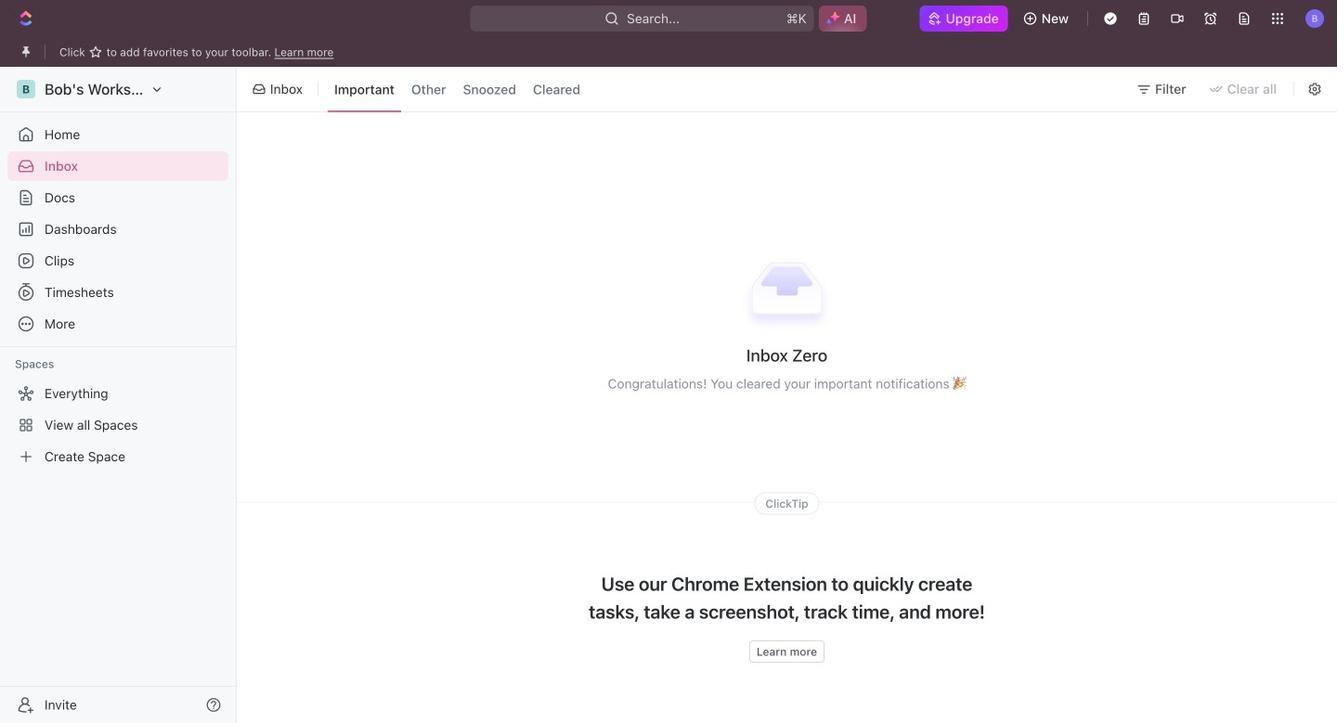 Task type: locate. For each thing, give the bounding box(es) containing it.
tree inside sidebar navigation
[[7, 379, 228, 472]]

tree
[[7, 379, 228, 472]]

tab list
[[324, 63, 591, 115]]

bob's workspace, , element
[[17, 80, 35, 98]]



Task type: vqa. For each thing, say whether or not it's contained in the screenshot.
tab list
yes



Task type: describe. For each thing, give the bounding box(es) containing it.
sidebar navigation
[[0, 67, 241, 723]]



